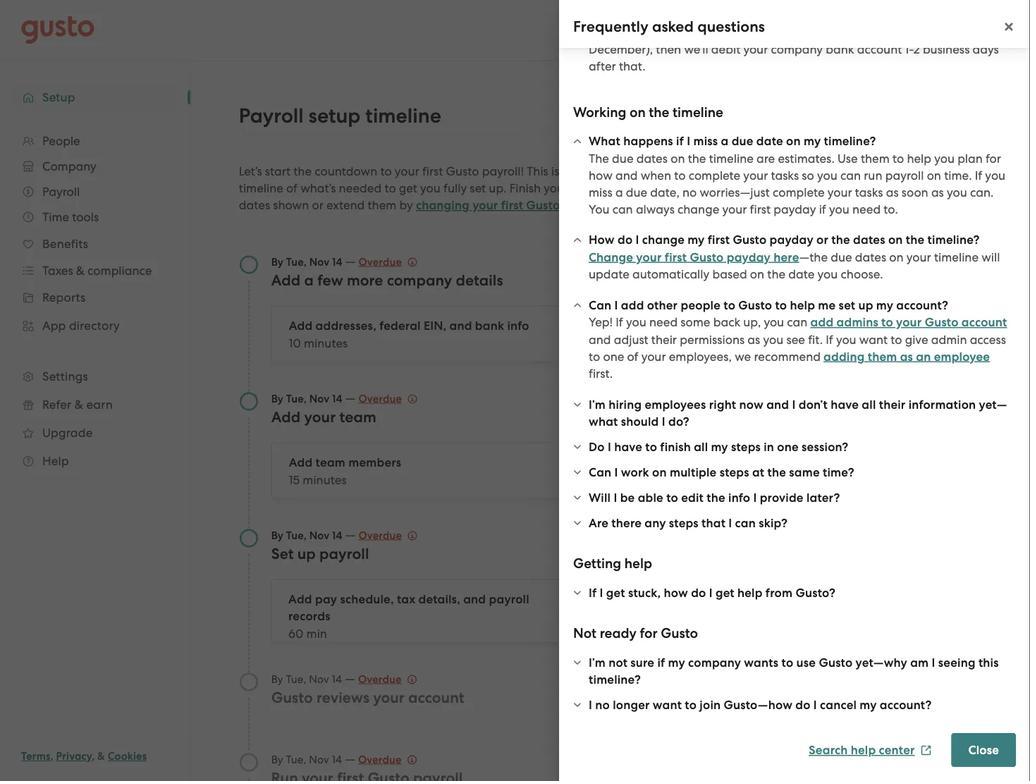 Task type: locate. For each thing, give the bounding box(es) containing it.
want down the admins
[[860, 333, 888, 347]]

each
[[777, 8, 804, 22]]

0 vertical spatial one
[[604, 350, 625, 364]]

will
[[589, 491, 611, 505]]

i'm
[[589, 398, 606, 412], [589, 656, 606, 670]]

as up to.
[[887, 185, 899, 199]]

dates up when
[[637, 151, 668, 165]]

steps down do i have to finish all my steps in one session? at the bottom
[[720, 465, 750, 480]]

adding them as an employee link
[[824, 350, 991, 364]]

app directory link
[[14, 313, 176, 339]]

2 horizontal spatial at
[[753, 465, 765, 480]]

by
[[271, 256, 284, 269], [271, 393, 284, 405], [271, 530, 284, 542], [271, 674, 283, 686], [271, 754, 283, 766]]

estimated
[[580, 164, 637, 179]]

0 vertical spatial minutes
[[304, 336, 348, 350]]

list
[[0, 128, 191, 476]]

up
[[898, 238, 913, 252], [859, 298, 874, 313], [298, 545, 316, 563]]

2 started from the top
[[612, 464, 653, 478]]

download for download our handy checklist of everything you'll need to get set up for your first payroll.
[[812, 204, 870, 218]]

frequently
[[574, 18, 649, 36]]

info inside frequently asked questions "dialog"
[[729, 491, 751, 505]]

get started for 2nd 'get started' button from the bottom
[[588, 327, 653, 341]]

overdue button up tax on the left bottom
[[359, 527, 418, 544]]

0 horizontal spatial one
[[604, 350, 625, 364]]

0 vertical spatial have
[[866, 179, 898, 195]]

privacy link
[[56, 751, 92, 764]]

1 horizontal spatial do
[[692, 586, 707, 601]]

yep!
[[589, 315, 613, 330]]

set inside frequently asked questions "dialog"
[[839, 298, 856, 313]]

0 vertical spatial you
[[589, 0, 610, 5]]

right
[[710, 398, 737, 412]]

started up able
[[612, 464, 653, 478]]

1 vertical spatial download
[[829, 277, 888, 292]]

1 horizontal spatial run
[[865, 168, 883, 182]]

0 vertical spatial change
[[678, 202, 720, 216]]

can
[[841, 168, 862, 182], [613, 202, 633, 216], [788, 315, 808, 330], [736, 516, 756, 531]]

estimates.
[[779, 151, 835, 165]]

tasks up the our
[[856, 185, 884, 199]]

1 can from the top
[[589, 298, 612, 313]]

tue, for a
[[286, 256, 307, 269]]

timeline? inside i'm not sure if my company wants to use gusto yet—why am i seeing this timeline?
[[589, 673, 642, 687]]

the down handy
[[907, 233, 925, 247]]

nov up reviews
[[309, 674, 329, 686]]

the down here
[[768, 267, 786, 282]]

up inside frequently asked questions "dialog"
[[859, 298, 874, 313]]

0 vertical spatial how
[[589, 168, 613, 182]]

for down everything
[[916, 238, 931, 252]]

1 nov from the top
[[310, 256, 330, 269]]

get started button
[[576, 320, 664, 348], [576, 457, 664, 485]]

4 nov from the top
[[309, 674, 329, 686]]

no inside the due dates on the timeline are estimates. use them to help you plan for how and when to complete your tasks so you can run payroll on time. if you miss a due date, no worries—just complete your tasks as soon as you can. you can always change your first payday if you need to.
[[683, 185, 697, 199]]

run up the our
[[865, 168, 883, 182]]

overdue up add a few more company details
[[359, 256, 402, 269]]

get inside let's start the countdown to your first gusto payroll! this is an estimated timeline of what's needed to get you fully set up.
[[399, 181, 418, 195]]

i right the happens
[[687, 134, 691, 149]]

1 circle blank image from the top
[[239, 673, 259, 693]]

set for download our handy checklist of everything you'll need to get set up for your first payroll.
[[879, 238, 895, 252]]

payroll inside the due dates on the timeline are estimates. use them to help you plan for how and when to complete your tasks so you can run payroll on time. if you miss a due date, no worries—just complete your tasks as soon as you can. you can always change your first payday if you need to.
[[886, 168, 925, 182]]

by tue, nov 14 — up reviews
[[271, 672, 358, 686]]

add for add your team
[[271, 409, 301, 426]]

0 vertical spatial do
[[618, 233, 633, 247]]

and inside the i'm hiring employees right now and i don't have all their information yet— what should i do?
[[767, 398, 790, 412]]

by for set up payroll
[[271, 530, 284, 542]]

choose.
[[842, 267, 884, 282]]

everything
[[876, 221, 935, 235]]

payroll up soon
[[886, 168, 925, 182]]

14 up 'few'
[[332, 256, 343, 269]]

1 horizontal spatial if
[[677, 134, 684, 149]]

you'll
[[589, 25, 618, 39], [938, 221, 967, 235]]

0 horizontal spatial tasks
[[572, 181, 600, 195]]

— for payroll
[[345, 528, 356, 542]]

have for what to have ready
[[866, 179, 898, 195]]

of
[[762, 8, 774, 22], [818, 25, 829, 39], [960, 25, 971, 39], [287, 181, 298, 195], [862, 221, 873, 235], [628, 350, 639, 364]]

needed
[[339, 181, 382, 195]]

i'm inside i'm not sure if my company wants to use gusto yet—why am i seeing this timeline?
[[589, 656, 606, 670]]

2 horizontal spatial an
[[917, 350, 932, 364]]

by tue, nov 14 — for up
[[271, 528, 359, 542]]

nov
[[310, 256, 330, 269], [310, 393, 330, 405], [310, 530, 330, 542], [309, 674, 329, 686], [309, 754, 329, 766]]

not
[[609, 656, 628, 670]]

to up back
[[724, 298, 736, 313]]

to right the admins
[[882, 315, 894, 330]]

i'm inside the i'm hiring employees right now and i don't have all their information yet— what should i do?
[[589, 398, 606, 412]]

my right the cancel
[[860, 698, 878, 713]]

dates inside the finish your tasks by the due dates shown or extend them by
[[239, 198, 270, 212]]

1 vertical spatial them
[[368, 198, 397, 212]]

an down give
[[917, 350, 932, 364]]

2 i'm from the top
[[589, 656, 606, 670]]

overdue for payroll
[[359, 530, 402, 542]]

1 vertical spatial one
[[778, 440, 799, 454]]

app
[[42, 319, 66, 333]]

date inside the —the due dates on your timeline will update automatically based on the date you choose.
[[789, 267, 815, 282]]

1 vertical spatial i'm
[[589, 656, 606, 670]]

steps left in
[[732, 440, 761, 454]]

dates inside the due dates on the timeline are estimates. use them to help you plan for how and when to complete your tasks so you can run payroll on time. if you miss a due date, no worries—just complete your tasks as soon as you can. you can always change your first payday if you need to.
[[637, 151, 668, 165]]

2 vertical spatial company
[[689, 656, 742, 670]]

add down me
[[811, 315, 834, 330]]

payroll up pay
[[320, 545, 369, 563]]

change
[[678, 202, 720, 216], [643, 233, 685, 247]]

0 horizontal spatial bank
[[475, 319, 505, 333]]

2 horizontal spatial have
[[866, 179, 898, 195]]

your inside let's start the countdown to your first gusto payroll! this is an estimated timeline of what's needed to get you fully set up.
[[395, 164, 420, 179]]

1 horizontal spatial receive
[[943, 0, 982, 5]]

do i have to finish all my steps in one session?
[[589, 440, 849, 454]]

payroll inside add pay schedule, tax details, and payroll records 60 min
[[489, 593, 530, 607]]

frequently asked questions dialog
[[560, 0, 1031, 782]]

add for add team members 15 minutes
[[289, 456, 313, 470]]

14 for up
[[332, 530, 343, 542]]

them right use
[[862, 151, 890, 165]]

miss right the happens
[[694, 134, 719, 149]]

employees
[[645, 398, 707, 412]]

payday inside the due dates on the timeline are estimates. use them to help you plan for how and when to complete your tasks so you can run payroll on time. if you miss a due date, no worries—just complete your tasks as soon as you can. you can always change your first payday if you need to.
[[774, 202, 817, 216]]

0 vertical spatial add
[[622, 298, 645, 313]]

if inside i'm not sure if my company wants to use gusto yet—why am i seeing this timeline?
[[658, 656, 666, 670]]

should
[[622, 415, 659, 429]]

for right plan
[[987, 151, 1002, 165]]

set inside let's start the countdown to your first gusto payroll! this is an estimated timeline of what's needed to get you fully set up.
[[470, 181, 486, 195]]

your inside the finish your tasks by the due dates shown or extend them by
[[544, 181, 569, 195]]

3 by from the top
[[271, 530, 284, 542]]

1 vertical spatial have
[[831, 398, 860, 412]]

1 horizontal spatial be
[[646, 0, 660, 5]]

1 vertical spatial account?
[[881, 698, 933, 713]]

be inside you won't be charged until after you run your first payroll. you'll receive a gusto invoice at the beginning of each month for the previous month (i.e., you'll receive an invoice at the beginning of january for the month of december), then we'll debit your company bank account 1-2 business days after that.
[[646, 0, 660, 5]]

do
[[618, 233, 633, 247], [692, 586, 707, 601], [796, 698, 811, 713]]

2 get from the top
[[588, 464, 609, 478]]

of left each
[[762, 8, 774, 22]]

payroll
[[886, 168, 925, 182], [320, 545, 369, 563], [489, 593, 530, 607]]

what inside frequently asked questions "dialog"
[[589, 134, 621, 149]]

— up set up payroll on the bottom
[[345, 528, 356, 542]]

cancel
[[821, 698, 857, 713]]

gusto inside yep! if you need some back up, you can add admins to your gusto account and adjust their permissions as you see fit. if you want to give admin access to one of your employees, we recommend
[[926, 315, 959, 330]]

0 vertical spatial team
[[340, 409, 377, 426]]

overdue button for few
[[359, 254, 418, 271]]

help link
[[14, 449, 176, 474]]

2 can from the top
[[589, 465, 612, 480]]

on
[[630, 104, 646, 120], [787, 134, 801, 149], [671, 151, 686, 165], [928, 168, 942, 182], [889, 233, 904, 247], [890, 250, 904, 264], [751, 267, 765, 282], [653, 465, 667, 480]]

circle blank image
[[239, 673, 259, 693], [239, 753, 259, 773]]

employees,
[[669, 350, 732, 364]]

date down —the
[[789, 267, 815, 282]]

— for few
[[345, 254, 356, 269]]

set inside download our handy checklist of everything you'll need to get set up for your first payroll.
[[879, 238, 895, 252]]

1 vertical spatial what
[[812, 179, 847, 195]]

14 for a
[[332, 256, 343, 269]]

2 vertical spatial payroll
[[489, 593, 530, 607]]

add for add a few more company details
[[271, 272, 301, 289]]

0 vertical spatial i'm
[[589, 398, 606, 412]]

1 horizontal spatial after
[[740, 0, 767, 5]]

if inside the due dates on the timeline are estimates. use them to help you plan for how and when to complete your tasks so you can run payroll on time. if you miss a due date, no worries—just complete your tasks as soon as you can. you can always change your first payday if you need to.
[[976, 168, 983, 182]]

1 by tue, nov 14 — from the top
[[271, 254, 359, 269]]

0 horizontal spatial how
[[589, 168, 613, 182]]

info inside "add addresses, federal ein, and bank info 10 minutes"
[[508, 319, 530, 333]]

4 tue, from the top
[[286, 674, 307, 686]]

1 horizontal spatial an
[[663, 25, 678, 39]]

first inside you won't be charged until after you run your first payroll. you'll receive a gusto invoice at the beginning of each month for the previous month (i.e., you'll receive an invoice at the beginning of january for the month of december), then we'll debit your company bank account 1-2 business days after that.
[[843, 0, 863, 5]]

help left me
[[791, 298, 816, 313]]

skip?
[[759, 516, 788, 531]]

how right 'stuck,'
[[664, 586, 689, 601]]

get inside download our handy checklist of everything you'll need to get set up for your first payroll.
[[858, 238, 876, 252]]

are
[[757, 151, 776, 165]]

help
[[42, 454, 69, 469]]

minutes
[[304, 336, 348, 350], [303, 473, 347, 487]]

nov for your
[[310, 393, 330, 405]]

after right until
[[740, 0, 767, 5]]

to up see
[[776, 298, 788, 313]]

timeline up what happens if i miss a due date on my timeline?
[[673, 104, 724, 120]]

tax
[[397, 593, 416, 607]]

0 vertical spatial or
[[312, 198, 324, 212]]

i inside i'm not sure if my company wants to use gusto yet—why am i seeing this timeline?
[[933, 656, 936, 670]]

same
[[790, 465, 821, 480]]

what happens if i miss a due date on my timeline?
[[589, 134, 877, 149]]

1 i'm from the top
[[589, 398, 606, 412]]

not
[[574, 626, 597, 642]]

no right date,
[[683, 185, 697, 199]]

2 vertical spatial need
[[650, 315, 678, 330]]

0 horizontal spatial payroll
[[320, 545, 369, 563]]

1 get started from the top
[[588, 327, 653, 341]]

0 horizontal spatial you'll
[[589, 25, 618, 39]]

to
[[893, 151, 905, 165], [381, 164, 392, 179], [675, 168, 686, 182], [850, 179, 863, 195], [385, 181, 396, 195], [843, 238, 855, 252], [724, 298, 736, 313], [776, 298, 788, 313], [882, 315, 894, 330], [891, 333, 903, 347], [589, 350, 601, 364], [646, 440, 658, 454], [667, 491, 679, 505], [782, 656, 794, 670], [685, 698, 697, 713]]

1 vertical spatial how
[[664, 586, 689, 601]]

up for my
[[859, 298, 874, 313]]

1 horizontal spatial want
[[860, 333, 888, 347]]

an
[[663, 25, 678, 39], [563, 164, 578, 179], [917, 350, 932, 364]]

by down estimated
[[603, 181, 616, 195]]

3 tue, from the top
[[286, 530, 307, 542]]

nov for a
[[310, 256, 330, 269]]

0 horizontal spatial if
[[658, 656, 666, 670]]

4 by from the top
[[271, 674, 283, 686]]

2 tue, from the top
[[286, 393, 307, 405]]

sure
[[631, 656, 655, 670]]

i left don't
[[793, 398, 796, 412]]

i right 'am'
[[933, 656, 936, 670]]

if up can.
[[976, 168, 983, 182]]

be for won't
[[646, 0, 660, 5]]

add left other
[[622, 298, 645, 313]]

up inside download our handy checklist of everything you'll need to get set up for your first payroll.
[[898, 238, 913, 252]]

download
[[812, 204, 870, 218], [829, 277, 888, 292]]

account? down 'am'
[[881, 698, 933, 713]]

0 horizontal spatial by
[[400, 198, 413, 212]]

you'll right everything
[[938, 221, 967, 235]]

14 up reviews
[[332, 674, 342, 686]]

my inside i'm not sure if my company wants to use gusto yet—why am i seeing this timeline?
[[669, 656, 686, 670]]

5 by tue, nov 14 — from the top
[[271, 753, 358, 767]]

bank inside you won't be charged until after you run your first payroll. you'll receive a gusto invoice at the beginning of each month for the previous month (i.e., you'll receive an invoice at the beginning of january for the month of december), then we'll debit your company bank account 1-2 business days after that.
[[827, 42, 855, 56]]

you up adjust at the right top
[[627, 315, 647, 330]]

2 vertical spatial if
[[658, 656, 666, 670]]

if
[[976, 168, 983, 182], [616, 315, 624, 330], [826, 333, 834, 347], [589, 586, 597, 601]]

0 vertical spatial run
[[794, 0, 812, 5]]

payday up the based
[[727, 250, 771, 265]]

1 you from the top
[[589, 0, 610, 5]]

5 by from the top
[[271, 754, 283, 766]]

set left up. on the left top of page
[[470, 181, 486, 195]]

how down the the
[[589, 168, 613, 182]]

1 vertical spatial started
[[612, 464, 653, 478]]

to up choose.
[[843, 238, 855, 252]]

up right set
[[298, 545, 316, 563]]

timeline
[[366, 104, 442, 128], [673, 104, 724, 120], [710, 151, 754, 165], [239, 181, 284, 195], [935, 250, 980, 264]]

and left when
[[616, 168, 638, 182]]

or inside the finish your tasks by the due dates shown or extend them by
[[312, 198, 324, 212]]

and inside yep! if you need some back up, you can add admins to your gusto account and adjust their permissions as you see fit. if you want to give admin access to one of your employees, we recommend
[[589, 333, 611, 347]]

company inside i'm not sure if my company wants to use gusto yet—why am i seeing this timeline?
[[689, 656, 742, 670]]

0 vertical spatial them
[[862, 151, 890, 165]]

the inside the due dates on the timeline are estimates. use them to help you plan for how and when to complete your tasks so you can run payroll on time. if you miss a due date, no worries—just complete your tasks as soon as you can. you can always change your first payday if you need to.
[[689, 151, 707, 165]]

you up changing
[[421, 181, 441, 195]]

to left the finish
[[646, 440, 658, 454]]

if inside the due dates on the timeline are estimates. use them to help you plan for how and when to complete your tasks so you can run payroll on time. if you miss a due date, no worries—just complete your tasks as soon as you can. you can always change your first payday if you need to.
[[820, 202, 827, 216]]

2 vertical spatial steps
[[670, 516, 699, 531]]

overdue up the add your team
[[359, 393, 402, 405]]

frequently asked questions
[[574, 18, 766, 36]]

for
[[846, 8, 862, 22], [881, 25, 896, 39], [987, 151, 1002, 165], [916, 238, 931, 252], [640, 626, 658, 642]]

1 vertical spatial if
[[820, 202, 827, 216]]

2 horizontal spatial account
[[962, 315, 1008, 330]]

1 vertical spatial payroll
[[320, 545, 369, 563]]

you up time.
[[935, 151, 955, 165]]

1 tue, from the top
[[286, 256, 307, 269]]

2 you from the top
[[589, 202, 610, 216]]

15
[[289, 473, 300, 487]]

gusto?
[[796, 586, 836, 601]]

0 vertical spatial all
[[863, 398, 877, 412]]

3 nov from the top
[[310, 530, 330, 542]]

by left changing
[[400, 198, 413, 212]]

1 by from the top
[[271, 256, 284, 269]]

to left join
[[685, 698, 697, 713]]

have right don't
[[831, 398, 860, 412]]

join
[[700, 698, 721, 713]]

and inside the due dates on the timeline are estimates. use them to help you plan for how and when to complete your tasks so you can run payroll on time. if you miss a due date, no worries—just complete your tasks as soon as you can. you can always change your first payday if you need to.
[[616, 168, 638, 182]]

4 by tue, nov 14 — from the top
[[271, 672, 358, 686]]

0 horizontal spatial checklist
[[812, 221, 859, 235]]

0 horizontal spatial do
[[618, 233, 633, 247]]

0 vertical spatial need
[[853, 202, 881, 216]]

home image
[[21, 16, 95, 44]]

0 vertical spatial bank
[[827, 42, 855, 56]]

can for can i work on multiple steps at the same time?
[[589, 465, 612, 480]]

by tue, nov 14 — for reviews
[[271, 672, 358, 686]]

0 horizontal spatial complete
[[689, 168, 741, 182]]

2 by from the top
[[271, 393, 284, 405]]

month up business
[[921, 25, 957, 39]]

i
[[687, 134, 691, 149], [636, 233, 640, 247], [615, 298, 619, 313], [793, 398, 796, 412], [662, 415, 666, 429], [608, 440, 612, 454], [615, 465, 619, 480], [614, 491, 618, 505], [754, 491, 757, 505], [729, 516, 733, 531], [600, 586, 604, 601], [710, 586, 713, 601], [933, 656, 936, 670], [589, 698, 593, 713], [814, 698, 818, 713]]

do right 'stuck,'
[[692, 586, 707, 601]]

download left the our
[[812, 204, 870, 218]]

14
[[332, 256, 343, 269], [332, 393, 343, 405], [332, 530, 343, 542], [332, 674, 342, 686], [332, 754, 342, 766]]

the
[[589, 151, 610, 165]]

2 get started from the top
[[588, 464, 653, 478]]

one up first.
[[604, 350, 625, 364]]

by for add your team
[[271, 393, 284, 405]]

details
[[456, 272, 504, 289]]

0 horizontal spatial or
[[312, 198, 324, 212]]

adding them as an employee first.
[[589, 350, 991, 381]]

1 vertical spatial at
[[722, 25, 734, 39]]

company inside you won't be charged until after you run your first payroll. you'll receive a gusto invoice at the beginning of each month for the previous month (i.e., you'll receive an invoice at the beginning of january for the month of december), then we'll debit your company bank account 1-2 business days after that.
[[772, 42, 824, 56]]

bank inside "add addresses, federal ein, and bank info 10 minutes"
[[475, 319, 505, 333]]

0 vertical spatial &
[[75, 398, 83, 412]]

0 vertical spatial checklist
[[812, 221, 859, 235]]

timeline inside the —the due dates on your timeline will update automatically based on the date you choose.
[[935, 250, 980, 264]]

1 horizontal spatial up
[[859, 298, 874, 313]]

change your first gusto payday here button
[[589, 249, 800, 266]]

will
[[982, 250, 1001, 264]]

5 tue, from the top
[[286, 754, 307, 766]]

add inside add team members 15 minutes
[[289, 456, 313, 470]]

or inside frequently asked questions "dialog"
[[817, 233, 829, 247]]

beginning down each
[[758, 25, 815, 39]]

you'll up december),
[[589, 25, 618, 39]]

the inside the finish your tasks by the due dates shown or extend them by
[[619, 181, 638, 195]]

and right details,
[[464, 593, 486, 607]]

1 vertical spatial minutes
[[303, 473, 347, 487]]

an inside let's start the countdown to your first gusto payroll! this is an estimated timeline of what's needed to get you fully set up.
[[563, 164, 578, 179]]

14 up set up payroll on the bottom
[[332, 530, 343, 542]]

need down other
[[650, 315, 678, 330]]

addresses,
[[316, 319, 377, 333]]

1 vertical spatial miss
[[589, 185, 613, 199]]

to up first.
[[589, 350, 601, 364]]

1 vertical spatial want
[[653, 698, 682, 713]]

up for for
[[898, 238, 913, 252]]

0 vertical spatial be
[[646, 0, 660, 5]]

need
[[853, 202, 881, 216], [812, 238, 840, 252], [650, 315, 678, 330]]

help left 'from'
[[738, 586, 763, 601]]

14 down reviews
[[332, 754, 342, 766]]

for inside the due dates on the timeline are estimates. use them to help you plan for how and when to complete your tasks so you can run payroll on time. if you miss a due date, no worries—just complete your tasks as soon as you can. you can always change your first payday if you need to.
[[987, 151, 1002, 165]]

need down what to have ready
[[853, 202, 881, 216]]

of inside download our handy checklist of everything you'll need to get set up for your first payroll.
[[862, 221, 873, 235]]

0 vertical spatial an
[[663, 25, 678, 39]]

their inside the i'm hiring employees right now and i don't have all their information yet— what should i do?
[[880, 398, 906, 412]]

1-
[[906, 42, 914, 56]]

2 nov from the top
[[310, 393, 330, 405]]

0 horizontal spatial account
[[409, 689, 465, 707]]

gusto inside i'm not sure if my company wants to use gusto yet—why am i seeing this timeline?
[[820, 656, 853, 670]]

1 horizontal spatial miss
[[694, 134, 719, 149]]

1 get started button from the top
[[576, 320, 664, 348]]

min
[[307, 627, 327, 641]]

shown
[[273, 198, 309, 212]]

1 vertical spatial company
[[387, 272, 453, 289]]

2 horizontal spatial company
[[772, 42, 824, 56]]

on down to.
[[889, 233, 904, 247]]

1 get from the top
[[588, 327, 609, 341]]

back
[[714, 315, 741, 330]]

0 vertical spatial can
[[589, 298, 612, 313]]

0 vertical spatial info
[[508, 319, 530, 333]]

gusto inside let's start the countdown to your first gusto payroll! this is an estimated timeline of what's needed to get you fully set up.
[[446, 164, 480, 179]]

1 horizontal spatial one
[[778, 440, 799, 454]]

payroll!
[[482, 164, 524, 179]]

as down up,
[[748, 333, 761, 347]]

1 vertical spatial circle blank image
[[239, 753, 259, 773]]

and inside add pay schedule, tax details, and payroll records 60 min
[[464, 593, 486, 607]]

i'm for i'm hiring employees right now and i don't have all their information yet— what should i do?
[[589, 398, 606, 412]]

1 horizontal spatial company
[[689, 656, 742, 670]]

you'll inside download our handy checklist of everything you'll need to get set up for your first payroll.
[[938, 221, 967, 235]]

1 horizontal spatial set
[[839, 298, 856, 313]]

run
[[794, 0, 812, 5], [865, 168, 883, 182]]

help left center
[[852, 744, 877, 758]]

1 vertical spatial by
[[400, 198, 413, 212]]

if i get stuck, how do i get help from gusto?
[[589, 586, 836, 601]]

1 vertical spatial get started
[[588, 464, 653, 478]]

1 vertical spatial you
[[589, 202, 610, 216]]

0 vertical spatial their
[[652, 333, 677, 347]]

what down use
[[812, 179, 847, 195]]

for inside download our handy checklist of everything you'll need to get set up for your first payroll.
[[916, 238, 931, 252]]

add inside yep! if you need some back up, you can add admins to your gusto account and adjust their permissions as you see fit. if you want to give admin access to one of your employees, we recommend
[[811, 315, 834, 330]]

all inside the i'm hiring employees right now and i don't have all their information yet— what should i do?
[[863, 398, 877, 412]]

longer
[[613, 698, 650, 713]]

1 horizontal spatial their
[[880, 398, 906, 412]]

add inside "add addresses, federal ein, and bank info 10 minutes"
[[289, 319, 313, 333]]

by tue, nov 14 — up 'few'
[[271, 254, 359, 269]]

members
[[349, 456, 402, 470]]

overdue for few
[[359, 256, 402, 269]]

so
[[803, 168, 815, 182]]

1 horizontal spatial payroll
[[489, 593, 530, 607]]

have for do i have to finish all my steps in one session?
[[615, 440, 643, 454]]

(i.e.,
[[975, 8, 998, 22]]

1 vertical spatial bank
[[475, 319, 505, 333]]

and right now
[[767, 398, 790, 412]]

what
[[589, 134, 621, 149], [812, 179, 847, 195]]

1 horizontal spatial info
[[729, 491, 751, 505]]

your inside 'change your first gusto payday here' 'button'
[[637, 250, 662, 265]]

1 horizontal spatial &
[[97, 751, 105, 764]]

if up —the
[[820, 202, 827, 216]]

this
[[979, 656, 1000, 670]]

1 vertical spatial get started button
[[576, 457, 664, 485]]

account
[[858, 42, 903, 56], [962, 315, 1008, 330], [409, 689, 465, 707]]

1 horizontal spatial add
[[811, 315, 834, 330]]

timeline inside let's start the countdown to your first gusto payroll! this is an estimated timeline of what's needed to get you fully set up.
[[239, 181, 284, 195]]

bank
[[827, 42, 855, 56], [475, 319, 505, 333]]

1 vertical spatial add
[[811, 315, 834, 330]]

one inside yep! if you need some back up, you can add admins to your gusto account and adjust their permissions as you see fit. if you want to give admin access to one of your employees, we recommend
[[604, 350, 625, 364]]

1 horizontal spatial invoice
[[681, 25, 719, 39]]

let's
[[239, 164, 262, 179]]

0 vertical spatial if
[[677, 134, 684, 149]]

3 by tue, nov 14 — from the top
[[271, 528, 359, 542]]

2 by tue, nov 14 — from the top
[[271, 391, 359, 405]]

date,
[[651, 185, 680, 199]]

overdue button up add a few more company details
[[359, 254, 418, 271]]

help up soon
[[908, 151, 932, 165]]

to up needed
[[381, 164, 392, 179]]

ready
[[901, 179, 938, 195], [600, 626, 637, 642]]

team inside add team members 15 minutes
[[316, 456, 346, 470]]

have up work
[[615, 440, 643, 454]]

the down charged
[[682, 8, 700, 22]]

benefits link
[[14, 231, 176, 257]]

what
[[589, 415, 619, 429]]

if right yep!
[[616, 315, 624, 330]]

by
[[603, 181, 616, 195], [400, 198, 413, 212]]

i right that
[[729, 516, 733, 531]]

december),
[[589, 42, 654, 56]]



Task type: describe. For each thing, give the bounding box(es) containing it.
tue, for reviews
[[286, 674, 307, 686]]

i down the update
[[615, 298, 619, 313]]

use
[[838, 151, 859, 165]]

you down time.
[[948, 185, 968, 199]]

2 get started button from the top
[[576, 457, 664, 485]]

get for 1st 'get started' button from the bottom
[[588, 464, 609, 478]]

to up soon
[[893, 151, 905, 165]]

can down use
[[841, 168, 862, 182]]

payroll. inside download our handy checklist of everything you'll need to get set up for your first payroll.
[[836, 255, 877, 269]]

2 horizontal spatial timeline?
[[928, 233, 981, 247]]

now
[[740, 398, 764, 412]]

i down getting on the bottom of the page
[[600, 586, 604, 601]]

1 horizontal spatial tasks
[[772, 168, 800, 182]]

an inside "adding them as an employee first."
[[917, 350, 932, 364]]

timeline right 'setup'
[[366, 104, 442, 128]]

do
[[589, 440, 605, 454]]

2 , from the left
[[92, 751, 95, 764]]

you'll
[[911, 0, 940, 5]]

to right needed
[[385, 181, 396, 195]]

add pay schedule, tax details, and payroll records 60 min
[[289, 593, 530, 641]]

or for shown
[[312, 198, 324, 212]]

to up date,
[[675, 168, 686, 182]]

run inside you won't be charged until after you run your first payroll. you'll receive a gusto invoice at the beginning of each month for the previous month (i.e., you'll receive an invoice at the beginning of january for the month of december), then we'll debit your company bank account 1-2 business days after that.
[[794, 0, 812, 5]]

let's start the countdown to your first gusto payroll! this is an estimated timeline of what's needed to get you fully set up.
[[239, 164, 637, 195]]

i right will
[[614, 491, 618, 505]]

can left skip?
[[736, 516, 756, 531]]

i no longer want to join gusto—how do i cancel my account?
[[589, 698, 933, 713]]

my up change your first gusto payday here
[[688, 233, 705, 247]]

the up the debit
[[737, 25, 755, 39]]

1 vertical spatial invoice
[[681, 25, 719, 39]]

1 vertical spatial payday
[[770, 233, 814, 247]]

0 vertical spatial invoice
[[625, 8, 664, 22]]

your inside changing your first gusto payday. 'button'
[[473, 198, 499, 213]]

2 circle blank image from the top
[[239, 753, 259, 773]]

0 horizontal spatial after
[[589, 59, 617, 73]]

need inside yep! if you need some back up, you can add admins to your gusto account and adjust their permissions as you see fit. if you want to give admin access to one of your employees, we recommend
[[650, 315, 678, 330]]

to inside download our handy checklist of everything you'll need to get set up for your first payroll.
[[843, 238, 855, 252]]

set
[[271, 545, 294, 563]]

cookies button
[[108, 749, 147, 766]]

i'm for i'm not sure if my company wants to use gusto yet—why am i seeing this timeline?
[[589, 656, 606, 670]]

1 horizontal spatial at
[[722, 25, 734, 39]]

don't
[[799, 398, 828, 412]]

month down you'll
[[936, 8, 972, 22]]

first up automatically on the top right of page
[[665, 250, 688, 265]]

employee
[[935, 350, 991, 364]]

you down what to have ready
[[830, 202, 850, 216]]

of inside yep! if you need some back up, you can add admins to your gusto account and adjust their permissions as you see fit. if you want to give admin access to one of your employees, we recommend
[[628, 350, 639, 364]]

i left the cancel
[[814, 698, 818, 713]]

overdue button for payroll
[[359, 527, 418, 544]]

nov for up
[[310, 530, 330, 542]]

that.
[[620, 59, 646, 73]]

your inside the —the due dates on your timeline will update automatically based on the date you choose.
[[907, 250, 932, 264]]

you down can i add other people to gusto to help me set up my account?
[[765, 315, 785, 330]]

automatically
[[633, 267, 710, 282]]

their inside yep! if you need some back up, you can add admins to your gusto account and adjust their permissions as you see fit. if you want to give admin access to one of your employees, we recommend
[[652, 333, 677, 347]]

them inside "adding them as an employee first."
[[868, 350, 898, 364]]

add admins to your gusto account link
[[811, 315, 1008, 330]]

can i add other people to gusto to help me set up my account?
[[589, 298, 949, 313]]

— for your
[[345, 672, 355, 686]]

the inside the —the due dates on your timeline will update automatically based on the date you choose.
[[768, 267, 786, 282]]

first.
[[589, 367, 613, 381]]

details,
[[419, 593, 461, 607]]

upgrade link
[[14, 421, 176, 446]]

what for what happens if i miss a due date on my timeline?
[[589, 134, 621, 149]]

1 vertical spatial do
[[692, 586, 707, 601]]

0 horizontal spatial add
[[622, 298, 645, 313]]

dates inside the —the due dates on your timeline will update automatically based on the date you choose.
[[856, 250, 887, 264]]

gusto reviews your account
[[271, 689, 465, 707]]

1 horizontal spatial complete
[[773, 185, 825, 199]]

handy
[[894, 204, 930, 218]]

business
[[924, 42, 971, 56]]

overdue for your
[[358, 674, 402, 686]]

will i be able to edit the info i provide later?
[[589, 491, 841, 505]]

0 vertical spatial miss
[[694, 134, 719, 149]]

them inside the finish your tasks by the due dates shown or extend them by
[[368, 198, 397, 212]]

dates down the our
[[854, 233, 886, 247]]

as inside yep! if you need some back up, you can add admins to your gusto account and adjust their permissions as you see fit. if you want to give admin access to one of your employees, we recommend
[[748, 333, 761, 347]]

ein,
[[424, 319, 447, 333]]

gusto—how
[[724, 698, 793, 713]]

can inside yep! if you need some back up, you can add admins to your gusto account and adjust their permissions as you see fit. if you want to give admin access to one of your employees, we recommend
[[788, 315, 808, 330]]

questions
[[698, 18, 766, 36]]

to down use
[[850, 179, 863, 195]]

my up 'can i work on multiple steps at the same time?'
[[712, 440, 729, 454]]

on right work
[[653, 465, 667, 480]]

due inside the finish your tasks by the due dates shown or extend them by
[[641, 181, 662, 195]]

1 vertical spatial receive
[[621, 25, 660, 39]]

first down finish
[[502, 198, 524, 213]]

on right the based
[[751, 267, 765, 282]]

finish
[[510, 181, 541, 195]]

you up recommend
[[764, 333, 784, 347]]

settings link
[[14, 364, 176, 390]]

0 horizontal spatial up
[[298, 545, 316, 563]]

run inside the due dates on the timeline are estimates. use them to help you plan for how and when to complete your tasks so you can run payroll on time. if you miss a due date, no worries—just complete your tasks as soon as you can. you can always change your first payday if you need to.
[[865, 168, 883, 182]]

provide
[[760, 491, 804, 505]]

use
[[797, 656, 817, 670]]

changing your first gusto payday. button
[[416, 197, 610, 214]]

need inside download our handy checklist of everything you'll need to get set up for your first payroll.
[[812, 238, 840, 252]]

14 for your
[[332, 393, 343, 405]]

0 vertical spatial beginning
[[703, 8, 760, 22]]

2 vertical spatial at
[[753, 465, 765, 480]]

2 horizontal spatial tasks
[[856, 185, 884, 199]]

0 vertical spatial account?
[[897, 298, 949, 313]]

from
[[766, 586, 793, 601]]

you right 'so'
[[818, 168, 838, 182]]

getting help
[[574, 556, 653, 572]]

you up adding
[[837, 333, 857, 347]]

— for team
[[345, 391, 356, 405]]

i down always
[[636, 233, 640, 247]]

payday inside 'change your first gusto payday here' 'button'
[[727, 250, 771, 265]]

for up sure
[[640, 626, 658, 642]]

an inside you won't be charged until after you run your first payroll. you'll receive a gusto invoice at the beginning of each month for the previous month (i.e., you'll receive an invoice at the beginning of january for the month of december), then we'll debit your company bank account 1-2 business days after that.
[[663, 25, 678, 39]]

the up the happens
[[649, 104, 670, 120]]

tue, for up
[[286, 530, 307, 542]]

my up estimates.
[[804, 134, 822, 149]]

to up adding them as an employee link
[[891, 333, 903, 347]]

14 for reviews
[[332, 674, 342, 686]]

up,
[[744, 315, 762, 330]]

get started for 1st 'get started' button from the bottom
[[588, 464, 653, 478]]

— down reviews
[[345, 753, 355, 767]]

me
[[819, 298, 836, 313]]

a left 'few'
[[305, 272, 314, 289]]

soon
[[902, 185, 929, 199]]

0 vertical spatial by
[[603, 181, 616, 195]]

refer & earn
[[42, 398, 113, 412]]

—the due dates on your timeline will update automatically based on the date you choose.
[[589, 250, 1001, 282]]

there
[[612, 516, 642, 531]]

asked
[[653, 18, 694, 36]]

the up provide
[[768, 465, 787, 480]]

working
[[574, 104, 627, 120]]

and inside "add addresses, federal ein, and bank info 10 minutes"
[[450, 319, 473, 333]]

you inside the —the due dates on your timeline will update automatically based on the date you choose.
[[818, 267, 839, 282]]

overdue button for your
[[358, 671, 417, 688]]

terms link
[[21, 751, 51, 764]]

i left work
[[615, 465, 619, 480]]

tue, for your
[[286, 393, 307, 405]]

& inside 'link'
[[75, 398, 83, 412]]

0 horizontal spatial date
[[757, 134, 784, 149]]

set up payroll
[[271, 545, 369, 563]]

give
[[906, 333, 929, 347]]

get left 'from'
[[716, 586, 735, 601]]

get for 2nd 'get started' button from the bottom
[[588, 327, 609, 341]]

of up business
[[960, 25, 971, 39]]

get left 'stuck,'
[[607, 586, 626, 601]]

you inside let's start the countdown to your first gusto payroll! this is an estimated timeline of what's needed to get you fully set up.
[[421, 181, 441, 195]]

permissions
[[680, 333, 745, 347]]

of inside let's start the countdown to your first gusto payroll! this is an estimated timeline of what's needed to get you fully set up.
[[287, 181, 298, 195]]

changing
[[416, 198, 470, 213]]

add your team
[[271, 409, 377, 426]]

gusto inside you won't be charged until after you run your first payroll. you'll receive a gusto invoice at the beginning of each month for the previous month (i.e., you'll receive an invoice at the beginning of january for the month of december), then we'll debit your company bank account 1-2 business days after that.
[[589, 8, 622, 22]]

set for can i add other people to gusto to help me set up my account?
[[839, 298, 856, 313]]

0 horizontal spatial company
[[387, 272, 453, 289]]

them inside the due dates on the timeline are estimates. use them to help you plan for how and when to complete your tasks so you can run payroll on time. if you miss a due date, no worries—just complete your tasks as soon as you can. you can always change your first payday if you need to.
[[862, 151, 890, 165]]

then
[[657, 42, 682, 56]]

1 vertical spatial all
[[694, 440, 709, 454]]

a inside you won't be charged until after you run your first payroll. you'll receive a gusto invoice at the beginning of each month for the previous month (i.e., you'll receive an invoice at the beginning of january for the month of december), then we'll debit your company bank account 1-2 business days after that.
[[985, 0, 993, 5]]

center
[[880, 744, 916, 758]]

you inside you won't be charged until after you run your first payroll. you'll receive a gusto invoice at the beginning of each month for the previous month (i.e., you'll receive an invoice at the beginning of january for the month of december), then we'll debit your company bank account 1-2 business days after that.
[[589, 0, 610, 5]]

payroll. inside you won't be charged until after you run your first payroll. you'll receive a gusto invoice at the beginning of each month for the previous month (i.e., you'll receive an invoice at the beginning of january for the month of december), then we'll debit your company bank account 1-2 business days after that.
[[866, 0, 908, 5]]

i right "do"
[[608, 440, 612, 454]]

add for add pay schedule, tax details, and payroll records 60 min
[[289, 593, 312, 607]]

account menu element
[[759, 0, 1010, 60]]

overdue for team
[[359, 393, 402, 405]]

am
[[911, 656, 930, 670]]

1 started from the top
[[612, 327, 653, 341]]

on up when
[[671, 151, 686, 165]]

you'll inside you won't be charged until after you run your first payroll. you'll receive a gusto invoice at the beginning of each month for the previous month (i.e., you'll receive an invoice at the beginning of january for the month of december), then we'll debit your company bank account 1-2 business days after that.
[[589, 25, 618, 39]]

by for add a few more company details
[[271, 256, 284, 269]]

2 vertical spatial do
[[796, 698, 811, 713]]

directory
[[69, 319, 120, 333]]

adjust
[[614, 333, 649, 347]]

getting
[[574, 556, 622, 572]]

reports link
[[14, 285, 176, 310]]

finish
[[661, 440, 691, 454]]

i left longer
[[589, 698, 593, 713]]

if down getting on the bottom of the page
[[589, 586, 597, 601]]

have inside the i'm hiring employees right now and i don't have all their information yet— what should i do?
[[831, 398, 860, 412]]

the up choose.
[[832, 233, 851, 247]]

i left the do?
[[662, 415, 666, 429]]

first inside let's start the countdown to your first gusto payroll! this is an estimated timeline of what's needed to get you fully set up.
[[423, 164, 443, 179]]

as right soon
[[932, 185, 945, 199]]

checklist inside download our handy checklist of everything you'll need to get set up for your first payroll.
[[812, 221, 859, 235]]

debit
[[712, 42, 741, 56]]

0 vertical spatial after
[[740, 0, 767, 5]]

help up 'stuck,'
[[625, 556, 653, 572]]

as inside "adding them as an employee first."
[[901, 350, 914, 364]]

your inside download our handy checklist of everything you'll need to get set up for your first payroll.
[[934, 238, 959, 252]]

0 vertical spatial timeline?
[[825, 134, 877, 149]]

for down previous
[[881, 25, 896, 39]]

tasks inside the finish your tasks by the due dates shown or extend them by
[[572, 181, 600, 195]]

due inside the —the due dates on your timeline will update automatically based on the date you choose.
[[831, 250, 853, 264]]

miss inside the due dates on the timeline are estimates. use them to help you plan for how and when to complete your tasks so you can run payroll on time. if you miss a due date, no worries—just complete your tasks as soon as you can. you can always change your first payday if you need to.
[[589, 185, 613, 199]]

federal
[[380, 319, 421, 333]]

add for add addresses, federal ein, and bank info 10 minutes
[[289, 319, 313, 333]]

0 vertical spatial steps
[[732, 440, 761, 454]]

later?
[[807, 491, 841, 505]]

be for i
[[621, 491, 635, 505]]

0 horizontal spatial want
[[653, 698, 682, 713]]

nov for reviews
[[309, 674, 329, 686]]

0 vertical spatial ready
[[901, 179, 938, 195]]

close
[[969, 743, 1000, 758]]

the inside let's start the countdown to your first gusto payroll! this is an estimated timeline of what's needed to get you fully set up.
[[294, 164, 312, 179]]

timeline inside the due dates on the timeline are estimates. use them to help you plan for how and when to complete your tasks so you can run payroll on time. if you miss a due date, no worries—just complete your tasks as soon as you can. you can always change your first payday if you need to.
[[710, 151, 754, 165]]

minutes inside "add addresses, federal ein, and bank info 10 minutes"
[[304, 336, 348, 350]]

ready inside frequently asked questions "dialog"
[[600, 626, 637, 642]]

1 vertical spatial no
[[596, 698, 610, 713]]

the right edit
[[707, 491, 726, 505]]

session?
[[802, 440, 849, 454]]

minutes inside add team members 15 minutes
[[303, 473, 347, 487]]

admins
[[837, 315, 879, 330]]

are
[[589, 516, 609, 531]]

overdue down gusto reviews your account
[[358, 754, 402, 767]]

are there any steps that i can skip?
[[589, 516, 788, 531]]

5 nov from the top
[[309, 754, 329, 766]]

change
[[589, 250, 634, 265]]

the up january
[[865, 8, 883, 22]]

0 horizontal spatial at
[[667, 8, 679, 22]]

1 vertical spatial steps
[[720, 465, 750, 480]]

you inside you won't be charged until after you run your first payroll. you'll receive a gusto invoice at the beginning of each month for the previous month (i.e., you'll receive an invoice at the beginning of january for the month of december), then we'll debit your company bank account 1-2 business days after that.
[[770, 0, 791, 5]]

download for download checklist
[[829, 277, 888, 292]]

month up january
[[807, 8, 843, 22]]

help inside the due dates on the timeline are estimates. use them to help you plan for how and when to complete your tasks so you can run payroll on time. if you miss a due date, no worries—just complete your tasks as soon as you can. you can always change your first payday if you need to.
[[908, 151, 932, 165]]

first inside the due dates on the timeline are estimates. use them to help you plan for how and when to complete your tasks so you can run payroll on time. if you miss a due date, no worries—just complete your tasks as soon as you can. you can always change your first payday if you need to.
[[751, 202, 771, 216]]

not ready for gusto
[[574, 626, 699, 642]]

my down download checklist
[[877, 298, 894, 313]]

to left edit
[[667, 491, 679, 505]]

gusto navigation element
[[0, 61, 191, 498]]

account inside yep! if you need some back up, you can add admins to your gusto account and adjust their permissions as you see fit. if you want to give admin access to one of your employees, we recommend
[[962, 315, 1008, 330]]

if right the fit.
[[826, 333, 834, 347]]

until
[[713, 0, 737, 5]]

download our handy checklist of everything you'll need to get set up for your first payroll.
[[812, 204, 967, 269]]

on left time.
[[928, 168, 942, 182]]

by for gusto reviews your account
[[271, 674, 283, 686]]

download checklist link
[[812, 277, 939, 292]]

1 vertical spatial change
[[643, 233, 685, 247]]

a up the worries—just
[[722, 134, 729, 149]]

1 vertical spatial beginning
[[758, 25, 815, 39]]

i right 'stuck,'
[[710, 586, 713, 601]]

account inside you won't be charged until after you run your first payroll. you'll receive a gusto invoice at the beginning of each month for the previous month (i.e., you'll receive an invoice at the beginning of january for the month of december), then we'll debit your company bank account 1-2 business days after that.
[[858, 42, 903, 56]]

on up download checklist
[[890, 250, 904, 264]]

search help center link
[[809, 744, 933, 758]]

any
[[645, 516, 667, 531]]

add team members 15 minutes
[[289, 456, 402, 487]]

by tue, nov 14 — for your
[[271, 391, 359, 405]]

on up estimates.
[[787, 134, 801, 149]]

that
[[702, 516, 726, 531]]

how inside the due dates on the timeline are estimates. use them to help you plan for how and when to complete your tasks so you can run payroll on time. if you miss a due date, no worries—just complete your tasks as soon as you can. you can always change your first payday if you need to.
[[589, 168, 613, 182]]

list containing benefits
[[0, 128, 191, 476]]

on up the happens
[[630, 104, 646, 120]]

reviews
[[317, 689, 370, 707]]

by tue, nov 14 — for a
[[271, 254, 359, 269]]

of left january
[[818, 25, 829, 39]]

up.
[[489, 181, 507, 195]]

work
[[622, 465, 650, 480]]

need inside the due dates on the timeline are estimates. use them to help you plan for how and when to complete your tasks so you can run payroll on time. if you miss a due date, no worries—just complete your tasks as soon as you can. you can always change your first payday if you need to.
[[853, 202, 881, 216]]

change your first gusto payday here
[[589, 250, 800, 265]]

setup
[[309, 104, 361, 128]]

extend
[[327, 198, 365, 212]]

change inside the due dates on the timeline are estimates. use them to help you plan for how and when to complete your tasks so you can run payroll on time. if you miss a due date, no worries—just complete your tasks as soon as you can. you can always change your first payday if you need to.
[[678, 202, 720, 216]]

0 vertical spatial receive
[[943, 0, 982, 5]]

information
[[909, 398, 977, 412]]

10
[[289, 336, 301, 350]]

overdue button for team
[[359, 391, 418, 408]]

adding
[[824, 350, 865, 364]]

2
[[914, 42, 921, 56]]

the down previous
[[899, 25, 918, 39]]

you inside the due dates on the timeline are estimates. use them to help you plan for how and when to complete your tasks so you can run payroll on time. if you miss a due date, no worries—just complete your tasks as soon as you can. you can always change your first payday if you need to.
[[589, 202, 610, 216]]

you up can.
[[986, 168, 1006, 182]]

can for can i add other people to gusto to help me set up my account?
[[589, 298, 612, 313]]

a inside the due dates on the timeline are estimates. use them to help you plan for how and when to complete your tasks so you can run payroll on time. if you miss a due date, no worries—just complete your tasks as soon as you can. you can always change your first payday if you need to.
[[616, 185, 624, 199]]

1 vertical spatial checklist
[[891, 277, 939, 292]]

for up january
[[846, 8, 862, 22]]

first up change your first gusto payday here
[[708, 233, 730, 247]]

first inside download our handy checklist of everything you'll need to get set up for your first payroll.
[[812, 255, 833, 269]]

i left provide
[[754, 491, 757, 505]]

or for payday
[[817, 233, 829, 247]]

how do i change my first gusto payday or the dates on the timeline?
[[589, 233, 981, 247]]

want inside yep! if you need some back up, you can add admins to your gusto account and adjust their permissions as you see fit. if you want to give admin access to one of your employees, we recommend
[[860, 333, 888, 347]]

what for what to have ready
[[812, 179, 847, 195]]

1 , from the left
[[51, 751, 53, 764]]

to inside i'm not sure if my company wants to use gusto yet—why am i seeing this timeline?
[[782, 656, 794, 670]]

overdue button down gusto reviews your account
[[358, 752, 417, 769]]

can left always
[[613, 202, 633, 216]]

is
[[552, 164, 560, 179]]



Task type: vqa. For each thing, say whether or not it's contained in the screenshot.
registered in the "We need your IRS details to pay and file your taxes. If your company isn't registered as an employer with the IRS, you can register online ."
no



